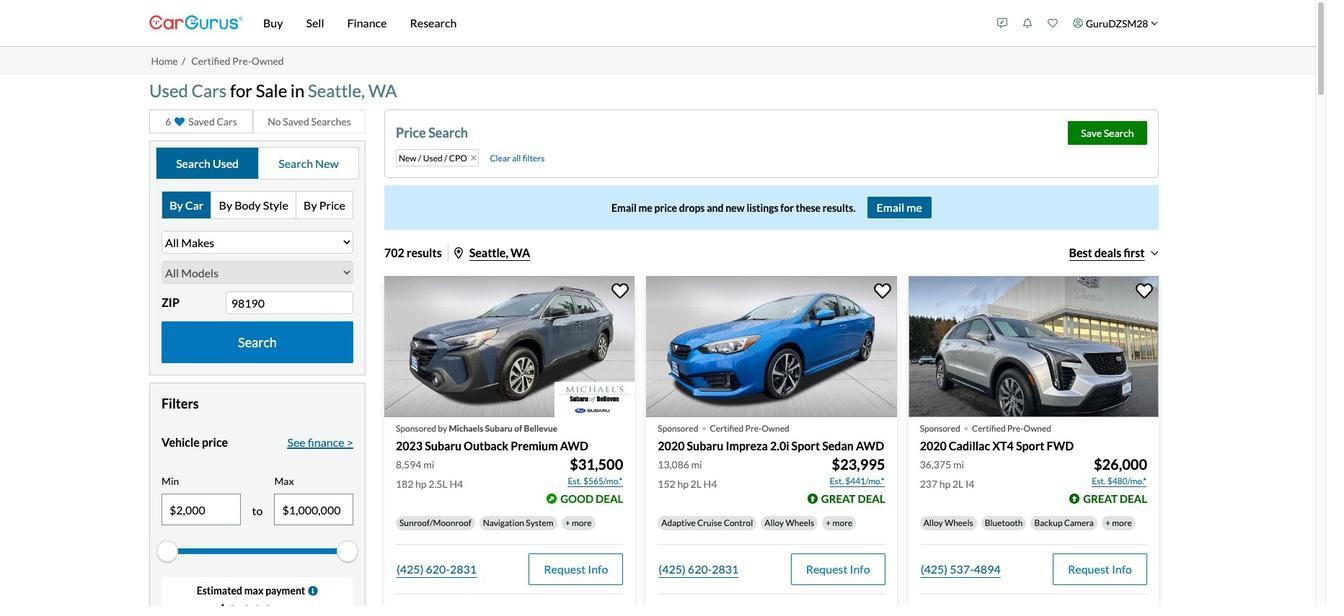 Task type: describe. For each thing, give the bounding box(es) containing it.
new / used / cpo
[[399, 153, 467, 164]]

3 + more from the left
[[1106, 518, 1133, 529]]

by price
[[304, 198, 346, 212]]

search for search
[[238, 335, 277, 351]]

gurudzsm28
[[1086, 17, 1149, 29]]

h4 for michaels subaru of bellevue
[[450, 478, 463, 491]]

email me price drops and new listings for these results.
[[612, 202, 856, 214]]

max
[[275, 476, 294, 488]]

info for $31,500
[[588, 563, 609, 576]]

i4
[[966, 478, 975, 491]]

tab list for search new
[[162, 192, 354, 220]]

seattle, wa button
[[454, 246, 531, 260]]

vehicle
[[162, 436, 200, 450]]

cars for used
[[192, 80, 227, 101]]

sponsored for $23,995
[[658, 423, 699, 434]]

>
[[347, 436, 354, 450]]

702 results
[[385, 246, 442, 260]]

(425) 620-2831 button for by
[[396, 554, 478, 586]]

car
[[185, 198, 204, 212]]

sale
[[256, 80, 287, 101]]

2831 for michaels subaru of bellevue
[[450, 563, 477, 576]]

menu bar containing buy
[[243, 0, 990, 46]]

by car
[[170, 198, 204, 212]]

$26,000 est. $480/mo.*
[[1093, 456, 1148, 487]]

2020 for $26,000
[[920, 439, 947, 453]]

results
[[407, 246, 442, 260]]

2l for $26,000
[[953, 478, 964, 491]]

heart image
[[175, 117, 185, 127]]

bluetooth
[[985, 518, 1023, 529]]

good
[[561, 493, 594, 506]]

michaels
[[449, 423, 484, 434]]

in
[[291, 80, 305, 101]]

pre- for $23,995
[[746, 423, 762, 434]]

outback
[[464, 439, 509, 453]]

h4 for ·
[[704, 478, 717, 491]]

$565/mo.*
[[584, 476, 623, 487]]

buy
[[263, 16, 283, 30]]

0 horizontal spatial owned
[[252, 55, 284, 67]]

mi for $26,000
[[954, 459, 965, 471]]

request info for $26,000
[[1069, 563, 1133, 576]]

3 + from the left
[[1106, 518, 1111, 529]]

clear
[[490, 153, 511, 164]]

save search button
[[1069, 121, 1148, 145]]

2 alloy from the left
[[924, 518, 944, 529]]

seattle, wa
[[469, 246, 531, 260]]

4894
[[974, 563, 1001, 576]]

results.
[[823, 202, 856, 214]]

see
[[287, 436, 306, 450]]

estimated max payment
[[197, 585, 305, 598]]

adaptive cruise control
[[662, 518, 753, 529]]

cruise
[[698, 518, 723, 529]]

8,594
[[396, 459, 422, 471]]

ocean blue pearl 2020 subaru impreza 2.0i sport sedan awd sedan all-wheel drive continuously variable transmission image
[[647, 277, 897, 418]]

of
[[515, 423, 523, 434]]

+ for michaels subaru of bellevue
[[565, 518, 570, 529]]

email for email me price drops and new listings for these results.
[[612, 202, 637, 214]]

6
[[165, 116, 171, 128]]

mi for $31,500
[[424, 459, 435, 471]]

camera
[[1065, 518, 1095, 529]]

to
[[252, 504, 263, 518]]

sedan
[[823, 439, 854, 453]]

buy button
[[252, 0, 295, 46]]

3 more from the left
[[1113, 518, 1133, 529]]

backup camera
[[1035, 518, 1095, 529]]

36,375
[[920, 459, 952, 471]]

payment
[[266, 585, 305, 598]]

620- for ·
[[688, 563, 712, 576]]

2l for $23,995
[[691, 478, 702, 491]]

great deal for $26,000
[[1084, 493, 1148, 506]]

more for michaels subaru of bellevue
[[572, 518, 592, 529]]

0 vertical spatial price
[[655, 202, 678, 214]]

used inside button
[[423, 153, 443, 164]]

owned for $26,000
[[1024, 423, 1052, 434]]

used inside tab
[[213, 156, 239, 170]]

price search
[[396, 125, 468, 141]]

sell button
[[295, 0, 336, 46]]

me for email me price drops and new listings for these results.
[[639, 202, 653, 214]]

sponsored · certified pre-owned 2020 subaru impreza 2.0i sport sedan awd
[[658, 414, 885, 453]]

map marker alt image
[[454, 248, 463, 259]]

2023
[[396, 439, 423, 453]]

sponsored by michaels subaru of bellevue 2023 subaru outback premium awd
[[396, 423, 589, 453]]

certified for $26,000
[[973, 423, 1006, 434]]

Min text field
[[162, 495, 240, 525]]

control
[[724, 518, 753, 529]]

no
[[268, 116, 281, 128]]

by for by body style
[[219, 198, 232, 212]]

hp for $23,995
[[678, 478, 689, 491]]

(425) for $31,500
[[397, 563, 424, 576]]

est. for $31,500
[[568, 476, 582, 487]]

these
[[796, 202, 821, 214]]

body
[[235, 198, 261, 212]]

good deal
[[561, 493, 624, 506]]

xt4
[[993, 439, 1014, 453]]

Max text field
[[275, 495, 353, 525]]

more for ·
[[833, 518, 853, 529]]

2.5l
[[429, 478, 448, 491]]

702
[[385, 246, 405, 260]]

times image
[[471, 154, 476, 163]]

saved cars
[[189, 116, 237, 128]]

request info for $23,995
[[806, 563, 871, 576]]

drops
[[680, 202, 705, 214]]

sunroof/moonroof
[[400, 518, 472, 529]]

$441/mo.*
[[846, 476, 885, 487]]

gurudzsm28 button
[[1066, 3, 1167, 43]]

13,086 mi 152 hp 2l h4
[[658, 459, 717, 491]]

0 horizontal spatial certified
[[191, 55, 231, 67]]

navigation
[[483, 518, 525, 529]]

237
[[920, 478, 938, 491]]

by body style
[[219, 198, 288, 212]]

home / certified pre-owned
[[151, 55, 284, 67]]

see finance > link
[[287, 435, 354, 452]]

cadillac
[[949, 439, 991, 453]]

me for email me
[[907, 201, 923, 215]]

user icon image
[[1074, 18, 1084, 28]]

2 horizontal spatial /
[[444, 153, 448, 164]]

sponsored · certified pre-owned 2020 cadillac xt4 sport fwd
[[920, 414, 1075, 453]]

navigation system
[[483, 518, 554, 529]]

1 saved from the left
[[189, 116, 215, 128]]

36,375 mi 237 hp 2l i4
[[920, 459, 975, 491]]

/ for home
[[182, 55, 186, 67]]

2831 for ·
[[712, 563, 739, 576]]

2 alloy wheels from the left
[[924, 518, 974, 529]]

request info for $31,500
[[544, 563, 609, 576]]

backup
[[1035, 518, 1063, 529]]

deal for $26,000
[[1120, 493, 1148, 506]]

2.0i
[[771, 439, 790, 453]]

deal for $31,500
[[596, 493, 624, 506]]

min
[[162, 476, 179, 488]]

pre- for $26,000
[[1008, 423, 1024, 434]]

chevron down image
[[1152, 19, 1159, 27]]

2 wheels from the left
[[945, 518, 974, 529]]

est. for $23,995
[[830, 476, 844, 487]]

+ for ·
[[826, 518, 831, 529]]

filters
[[162, 396, 199, 412]]

182
[[396, 478, 414, 491]]

sponsored for $31,500
[[396, 423, 437, 434]]



Task type: vqa. For each thing, say whether or not it's contained in the screenshot.
filters
yes



Task type: locate. For each thing, give the bounding box(es) containing it.
pre- up "used cars for sale in seattle, wa"
[[233, 55, 252, 67]]

2 (425) 620-2831 button from the left
[[658, 554, 740, 586]]

2020 inside sponsored · certified pre-owned 2020 cadillac xt4 sport fwd
[[920, 439, 947, 453]]

email me button
[[868, 197, 932, 219]]

3 mi from the left
[[954, 459, 965, 471]]

1 horizontal spatial wheels
[[945, 518, 974, 529]]

2 sport from the left
[[1017, 439, 1045, 453]]

by right style at the top left of the page
[[304, 198, 317, 212]]

1 sponsored from the left
[[396, 423, 437, 434]]

0 horizontal spatial 2020
[[658, 439, 685, 453]]

1 (425) 620-2831 from the left
[[397, 563, 477, 576]]

subaru
[[485, 423, 513, 434], [425, 439, 462, 453], [687, 439, 724, 453]]

add a car review image
[[998, 18, 1008, 28]]

1 horizontal spatial price
[[396, 125, 426, 141]]

hp right the 237
[[940, 478, 951, 491]]

for
[[230, 80, 253, 101], [781, 202, 794, 214]]

1 2020 from the left
[[658, 439, 685, 453]]

0 horizontal spatial new
[[315, 156, 339, 170]]

mi inside 13,086 mi 152 hp 2l h4
[[692, 459, 703, 471]]

owned up sale
[[252, 55, 284, 67]]

1 request from the left
[[544, 563, 586, 576]]

seattle,
[[308, 80, 365, 101], [469, 246, 509, 260]]

great deal
[[822, 493, 886, 506], [1084, 493, 1148, 506]]

2 (425) from the left
[[659, 563, 686, 576]]

0 horizontal spatial saved
[[189, 116, 215, 128]]

bellevue
[[524, 423, 558, 434]]

0 horizontal spatial sponsored
[[396, 423, 437, 434]]

price inside by price tab
[[319, 198, 346, 212]]

$480/mo.*
[[1108, 476, 1147, 487]]

great down est. $480/mo.* button
[[1084, 493, 1118, 506]]

1 + more from the left
[[565, 518, 592, 529]]

1 hp from the left
[[416, 478, 427, 491]]

8,594 mi 182 hp 2.5l h4
[[396, 459, 463, 491]]

deal down $565/mo.* on the bottom of page
[[596, 493, 624, 506]]

1 (425) 620-2831 button from the left
[[396, 554, 478, 586]]

awd
[[560, 439, 589, 453], [856, 439, 885, 453]]

wa right map marker alt image
[[511, 246, 531, 260]]

alloy wheels down the 237
[[924, 518, 974, 529]]

hp
[[416, 478, 427, 491], [678, 478, 689, 491], [940, 478, 951, 491]]

1 horizontal spatial +
[[826, 518, 831, 529]]

radiant silver metallic 2020 cadillac xt4 sport fwd suv / crossover front-wheel drive 9-speed automatic image
[[909, 277, 1160, 418]]

for down certified pre-owned link
[[230, 80, 253, 101]]

0 horizontal spatial pre-
[[233, 55, 252, 67]]

1 2l from the left
[[691, 478, 702, 491]]

owned inside sponsored · certified pre-owned 2020 subaru impreza 2.0i sport sedan awd
[[762, 423, 790, 434]]

great
[[822, 493, 856, 506], [1084, 493, 1118, 506]]

620-
[[426, 563, 450, 576], [688, 563, 712, 576]]

0 horizontal spatial subaru
[[425, 439, 462, 453]]

/
[[182, 55, 186, 67], [418, 153, 422, 164], [444, 153, 448, 164]]

used cars for sale in seattle, wa
[[149, 80, 397, 101]]

owned up the fwd
[[1024, 423, 1052, 434]]

1 horizontal spatial (425)
[[659, 563, 686, 576]]

2 horizontal spatial owned
[[1024, 423, 1052, 434]]

by
[[170, 198, 183, 212], [219, 198, 232, 212], [304, 198, 317, 212]]

152
[[658, 478, 676, 491]]

certified for $23,995
[[710, 423, 744, 434]]

0 vertical spatial price
[[396, 125, 426, 141]]

pre- up impreza
[[746, 423, 762, 434]]

1 horizontal spatial owned
[[762, 423, 790, 434]]

sponsored for $26,000
[[920, 423, 961, 434]]

search down the zip telephone field
[[238, 335, 277, 351]]

sponsored
[[396, 423, 437, 434], [658, 423, 699, 434], [920, 423, 961, 434]]

est. for $26,000
[[1093, 476, 1106, 487]]

2 horizontal spatial request info
[[1069, 563, 1133, 576]]

tab list containing by car
[[162, 192, 354, 220]]

subaru inside sponsored · certified pre-owned 2020 subaru impreza 2.0i sport sedan awd
[[687, 439, 724, 453]]

+ right camera
[[1106, 518, 1111, 529]]

1 alloy from the left
[[765, 518, 785, 529]]

email left drops
[[612, 202, 637, 214]]

est. $480/mo.* button
[[1092, 475, 1148, 489]]

email inside the email me "button"
[[877, 201, 905, 215]]

2 mi from the left
[[692, 459, 703, 471]]

pre-
[[233, 55, 252, 67], [746, 423, 762, 434], [1008, 423, 1024, 434]]

alloy
[[765, 518, 785, 529], [924, 518, 944, 529]]

h4 up cruise
[[704, 478, 717, 491]]

2020 up the 36,375
[[920, 439, 947, 453]]

2 horizontal spatial info
[[1113, 563, 1133, 576]]

tab list containing search used
[[156, 147, 359, 180]]

1 more from the left
[[572, 518, 592, 529]]

mi for $23,995
[[692, 459, 703, 471]]

2 great from the left
[[1084, 493, 1118, 506]]

2 horizontal spatial request
[[1069, 563, 1110, 576]]

sponsored inside sponsored · certified pre-owned 2020 subaru impreza 2.0i sport sedan awd
[[658, 423, 699, 434]]

by car tab
[[162, 192, 212, 219]]

· left impreza
[[702, 414, 708, 440]]

(425) inside button
[[921, 563, 948, 576]]

finance
[[308, 436, 345, 450]]

awd inside sponsored · certified pre-owned 2020 subaru impreza 2.0i sport sedan awd
[[856, 439, 885, 453]]

info for $23,995
[[850, 563, 871, 576]]

1 info from the left
[[588, 563, 609, 576]]

estimated
[[197, 585, 242, 598]]

for left these
[[781, 202, 794, 214]]

2 horizontal spatial hp
[[940, 478, 951, 491]]

wa up price search
[[369, 80, 397, 101]]

1 · from the left
[[702, 414, 708, 440]]

hp right 152
[[678, 478, 689, 491]]

sport right xt4 on the bottom of page
[[1017, 439, 1045, 453]]

620- down adaptive cruise control
[[688, 563, 712, 576]]

(425) 620-2831 for ·
[[659, 563, 739, 576]]

0 horizontal spatial price
[[319, 198, 346, 212]]

price down search new tab
[[319, 198, 346, 212]]

hp right 182 at the bottom of the page
[[416, 478, 427, 491]]

1 horizontal spatial 2831
[[712, 563, 739, 576]]

(425) down "adaptive" at the bottom
[[659, 563, 686, 576]]

2l inside 13,086 mi 152 hp 2l h4
[[691, 478, 702, 491]]

saved
[[189, 116, 215, 128], [283, 116, 309, 128]]

h4 right 2.5l
[[450, 478, 463, 491]]

2 info from the left
[[850, 563, 871, 576]]

request for $26,000
[[1069, 563, 1110, 576]]

2l right 152
[[691, 478, 702, 491]]

fwd
[[1047, 439, 1075, 453]]

no saved searches
[[268, 116, 351, 128]]

+ down good
[[565, 518, 570, 529]]

3 request from the left
[[1069, 563, 1110, 576]]

owned up 2.0i
[[762, 423, 790, 434]]

1 great from the left
[[822, 493, 856, 506]]

1 horizontal spatial request
[[806, 563, 848, 576]]

subaru down by
[[425, 439, 462, 453]]

0 horizontal spatial wheels
[[786, 518, 815, 529]]

price left drops
[[655, 202, 678, 214]]

3 hp from the left
[[940, 478, 951, 491]]

1 horizontal spatial subaru
[[485, 423, 513, 434]]

email for email me
[[877, 201, 905, 215]]

menu bar
[[243, 0, 990, 46]]

1 horizontal spatial new
[[399, 153, 417, 164]]

· inside sponsored · certified pre-owned 2020 cadillac xt4 sport fwd
[[964, 414, 970, 440]]

certified inside sponsored · certified pre-owned 2020 cadillac xt4 sport fwd
[[973, 423, 1006, 434]]

1 wheels from the left
[[786, 518, 815, 529]]

(425) 620-2831 button down sunroof/moonroof
[[396, 554, 478, 586]]

pre- inside sponsored · certified pre-owned 2020 subaru impreza 2.0i sport sedan awd
[[746, 423, 762, 434]]

est. up good
[[568, 476, 582, 487]]

by for by car
[[170, 198, 183, 212]]

open notifications image
[[1023, 18, 1033, 28]]

used down saved cars
[[213, 156, 239, 170]]

by for by price
[[304, 198, 317, 212]]

0 horizontal spatial more
[[572, 518, 592, 529]]

ZIP telephone field
[[226, 292, 354, 315]]

/ right home link
[[182, 55, 186, 67]]

search used tab
[[157, 148, 259, 179]]

request info button for $26,000
[[1053, 554, 1148, 586]]

2 hp from the left
[[678, 478, 689, 491]]

0 horizontal spatial request
[[544, 563, 586, 576]]

certified inside sponsored · certified pre-owned 2020 subaru impreza 2.0i sport sedan awd
[[710, 423, 744, 434]]

1 horizontal spatial more
[[833, 518, 853, 529]]

seattle, up searches in the top of the page
[[308, 80, 365, 101]]

1 horizontal spatial saved
[[283, 116, 309, 128]]

1 est. from the left
[[568, 476, 582, 487]]

1 horizontal spatial (425) 620-2831 button
[[658, 554, 740, 586]]

2 request from the left
[[806, 563, 848, 576]]

+ more for ·
[[826, 518, 853, 529]]

1 awd from the left
[[560, 439, 589, 453]]

1 vertical spatial price
[[202, 436, 228, 450]]

home
[[151, 55, 178, 67]]

info circle image
[[308, 587, 318, 597]]

1 horizontal spatial h4
[[704, 478, 717, 491]]

2 sponsored from the left
[[658, 423, 699, 434]]

0 horizontal spatial 2l
[[691, 478, 702, 491]]

search
[[429, 125, 468, 141], [1104, 127, 1135, 139], [176, 156, 211, 170], [279, 156, 313, 170], [238, 335, 277, 351]]

(425) for $23,995
[[659, 563, 686, 576]]

certified
[[191, 55, 231, 67], [710, 423, 744, 434], [973, 423, 1006, 434]]

1 horizontal spatial certified
[[710, 423, 744, 434]]

0 horizontal spatial great
[[822, 493, 856, 506]]

great for $23,995
[[822, 493, 856, 506]]

cargurus logo homepage link image
[[149, 3, 243, 44]]

search right save
[[1104, 127, 1135, 139]]

3 est. from the left
[[1093, 476, 1106, 487]]

1 vertical spatial price
[[319, 198, 346, 212]]

awd inside sponsored by michaels subaru of bellevue 2023 subaru outback premium awd
[[560, 439, 589, 453]]

h4
[[450, 478, 463, 491], [704, 478, 717, 491]]

2 est. from the left
[[830, 476, 844, 487]]

mi inside 8,594 mi 182 hp 2.5l h4
[[424, 459, 435, 471]]

deal
[[596, 493, 624, 506], [858, 493, 886, 506], [1120, 493, 1148, 506]]

1 horizontal spatial sport
[[1017, 439, 1045, 453]]

seattle, right map marker alt image
[[469, 246, 509, 260]]

sponsored up 13,086
[[658, 423, 699, 434]]

1 horizontal spatial request info
[[806, 563, 871, 576]]

1 request info button from the left
[[529, 554, 624, 586]]

0 horizontal spatial ·
[[702, 414, 708, 440]]

used
[[149, 80, 188, 101], [423, 153, 443, 164], [213, 156, 239, 170]]

(425)
[[397, 563, 424, 576], [659, 563, 686, 576], [921, 563, 948, 576]]

1 (425) from the left
[[397, 563, 424, 576]]

hp for $26,000
[[940, 478, 951, 491]]

0 vertical spatial cars
[[192, 80, 227, 101]]

h4 inside 13,086 mi 152 hp 2l h4
[[704, 478, 717, 491]]

0 horizontal spatial hp
[[416, 478, 427, 491]]

sponsored inside sponsored by michaels subaru of bellevue 2023 subaru outback premium awd
[[396, 423, 437, 434]]

0 horizontal spatial wa
[[369, 80, 397, 101]]

(425) for $26,000
[[921, 563, 948, 576]]

1 620- from the left
[[426, 563, 450, 576]]

+ more right camera
[[1106, 518, 1133, 529]]

certified down cargurus logo homepage link link
[[191, 55, 231, 67]]

mi inside 36,375 mi 237 hp 2l i4
[[954, 459, 965, 471]]

1 horizontal spatial email
[[877, 201, 905, 215]]

deal down "$441/mo.*"
[[858, 493, 886, 506]]

0 horizontal spatial (425)
[[397, 563, 424, 576]]

0 horizontal spatial + more
[[565, 518, 592, 529]]

sport inside sponsored · certified pre-owned 2020 subaru impreza 2.0i sport sedan awd
[[792, 439, 820, 453]]

2 horizontal spatial deal
[[1120, 493, 1148, 506]]

1 horizontal spatial /
[[418, 153, 422, 164]]

system
[[526, 518, 554, 529]]

(425) 537-4894
[[921, 563, 1001, 576]]

sport
[[792, 439, 820, 453], [1017, 439, 1045, 453]]

research button
[[399, 0, 469, 46]]

(425) 620-2831 down sunroof/moonroof
[[397, 563, 477, 576]]

$26,000
[[1094, 456, 1148, 473]]

price up new / used / cpo
[[396, 125, 426, 141]]

1 mi from the left
[[424, 459, 435, 471]]

2 · from the left
[[964, 414, 970, 440]]

(425) left 537-
[[921, 563, 948, 576]]

sponsored inside sponsored · certified pre-owned 2020 cadillac xt4 sport fwd
[[920, 423, 961, 434]]

saved right "no"
[[283, 116, 309, 128]]

gurudzsm28 menu item
[[1066, 3, 1167, 43]]

1 horizontal spatial seattle,
[[469, 246, 509, 260]]

3 deal from the left
[[1120, 493, 1148, 506]]

2 horizontal spatial pre-
[[1008, 423, 1024, 434]]

email me
[[877, 201, 923, 215]]

/ left cpo
[[444, 153, 448, 164]]

(425) 537-4894 button
[[920, 554, 1002, 586]]

new down searches in the top of the page
[[315, 156, 339, 170]]

2 horizontal spatial sponsored
[[920, 423, 961, 434]]

deal for $23,995
[[858, 493, 886, 506]]

more down est. $480/mo.* button
[[1113, 518, 1133, 529]]

filters
[[523, 153, 545, 164]]

(425) 620-2831 down adaptive cruise control
[[659, 563, 739, 576]]

1 vertical spatial cars
[[217, 116, 237, 128]]

0 horizontal spatial awd
[[560, 439, 589, 453]]

email
[[877, 201, 905, 215], [612, 202, 637, 214]]

1 vertical spatial wa
[[511, 246, 531, 260]]

2 (425) 620-2831 from the left
[[659, 563, 739, 576]]

listings
[[747, 202, 779, 214]]

alloy wheels right control
[[765, 518, 815, 529]]

1 vertical spatial seattle,
[[469, 246, 509, 260]]

0 horizontal spatial for
[[230, 80, 253, 101]]

great deal down est. $441/mo.* button
[[822, 493, 886, 506]]

1 great deal from the left
[[822, 493, 886, 506]]

3 sponsored from the left
[[920, 423, 961, 434]]

0 horizontal spatial deal
[[596, 493, 624, 506]]

1 horizontal spatial alloy
[[924, 518, 944, 529]]

1 horizontal spatial price
[[655, 202, 678, 214]]

0 vertical spatial wa
[[369, 80, 397, 101]]

2 2831 from the left
[[712, 563, 739, 576]]

cosmic blue pearl 2023 subaru outback premium awd suv / crossover all-wheel drive automatic image
[[385, 277, 635, 418]]

request info button for $23,995
[[791, 554, 886, 586]]

est. inside $31,500 est. $565/mo.*
[[568, 476, 582, 487]]

2 saved from the left
[[283, 116, 309, 128]]

est. down $26,000
[[1093, 476, 1106, 487]]

3 request info button from the left
[[1053, 554, 1148, 586]]

gurudzsm28 menu
[[990, 3, 1167, 43]]

sell
[[306, 16, 324, 30]]

mi right 13,086
[[692, 459, 703, 471]]

subaru up 13,086 mi 152 hp 2l h4
[[687, 439, 724, 453]]

save
[[1082, 127, 1103, 139]]

1 horizontal spatial (425) 620-2831
[[659, 563, 739, 576]]

used down price search
[[423, 153, 443, 164]]

0 horizontal spatial alloy
[[765, 518, 785, 529]]

search for search new
[[279, 156, 313, 170]]

$31,500 est. $565/mo.*
[[568, 456, 624, 487]]

1 vertical spatial for
[[781, 202, 794, 214]]

alloy down the 237
[[924, 518, 944, 529]]

0 horizontal spatial (425) 620-2831 button
[[396, 554, 478, 586]]

2 horizontal spatial used
[[423, 153, 443, 164]]

0 horizontal spatial email
[[612, 202, 637, 214]]

1 vertical spatial tab list
[[162, 192, 354, 220]]

see finance >
[[287, 436, 354, 450]]

premium
[[511, 439, 558, 453]]

finance
[[347, 16, 387, 30]]

search up car
[[176, 156, 211, 170]]

save search
[[1082, 127, 1135, 139]]

michaels subaru of bellevue image
[[555, 382, 635, 418]]

1 horizontal spatial sponsored
[[658, 423, 699, 434]]

1 horizontal spatial hp
[[678, 478, 689, 491]]

vehicle price
[[162, 436, 228, 450]]

2 deal from the left
[[858, 493, 886, 506]]

1 horizontal spatial alloy wheels
[[924, 518, 974, 529]]

all
[[512, 153, 521, 164]]

3 request info from the left
[[1069, 563, 1133, 576]]

0 horizontal spatial h4
[[450, 478, 463, 491]]

1 by from the left
[[170, 198, 183, 212]]

537-
[[950, 563, 975, 576]]

/ down price search
[[418, 153, 422, 164]]

· for $26,000
[[964, 414, 970, 440]]

+ down est. $441/mo.* button
[[826, 518, 831, 529]]

by left body
[[219, 198, 232, 212]]

2 by from the left
[[219, 198, 232, 212]]

2831 down sunroof/moonroof
[[450, 563, 477, 576]]

h4 inside 8,594 mi 182 hp 2.5l h4
[[450, 478, 463, 491]]

sport inside sponsored · certified pre-owned 2020 cadillac xt4 sport fwd
[[1017, 439, 1045, 453]]

2 h4 from the left
[[704, 478, 717, 491]]

1 + from the left
[[565, 518, 570, 529]]

2 + from the left
[[826, 518, 831, 529]]

price right vehicle
[[202, 436, 228, 450]]

alloy wheels
[[765, 518, 815, 529], [924, 518, 974, 529]]

new inside button
[[399, 153, 417, 164]]

subaru left the 'of'
[[485, 423, 513, 434]]

saved right heart icon
[[189, 116, 215, 128]]

awd up $31,500 in the bottom left of the page
[[560, 439, 589, 453]]

research
[[410, 16, 457, 30]]

pre- up xt4 on the bottom of page
[[1008, 423, 1024, 434]]

great deal down est. $480/mo.* button
[[1084, 493, 1148, 506]]

0 horizontal spatial request info
[[544, 563, 609, 576]]

$23,995 est. $441/mo.*
[[830, 456, 886, 487]]

saved cars image
[[1049, 18, 1059, 28]]

request for $31,500
[[544, 563, 586, 576]]

1 2831 from the left
[[450, 563, 477, 576]]

hp inside 13,086 mi 152 hp 2l h4
[[678, 478, 689, 491]]

2020
[[658, 439, 685, 453], [920, 439, 947, 453]]

0 vertical spatial seattle,
[[308, 80, 365, 101]]

0 horizontal spatial (425) 620-2831
[[397, 563, 477, 576]]

great down est. $441/mo.* button
[[822, 493, 856, 506]]

cargurus logo homepage link link
[[149, 3, 243, 44]]

hp for $31,500
[[416, 478, 427, 491]]

cars down home / certified pre-owned
[[192, 80, 227, 101]]

2 awd from the left
[[856, 439, 885, 453]]

+ more for michaels subaru of bellevue
[[565, 518, 592, 529]]

· for $23,995
[[702, 414, 708, 440]]

2020 up 13,086
[[658, 439, 685, 453]]

1 horizontal spatial awd
[[856, 439, 885, 453]]

3 by from the left
[[304, 198, 317, 212]]

2 horizontal spatial subaru
[[687, 439, 724, 453]]

owned inside sponsored · certified pre-owned 2020 cadillac xt4 sport fwd
[[1024, 423, 1052, 434]]

great for $26,000
[[1084, 493, 1118, 506]]

used down home link
[[149, 80, 188, 101]]

0 horizontal spatial used
[[149, 80, 188, 101]]

0 horizontal spatial request info button
[[529, 554, 624, 586]]

1 request info from the left
[[544, 563, 609, 576]]

0 horizontal spatial +
[[565, 518, 570, 529]]

tab list for no saved searches
[[156, 147, 359, 180]]

1 horizontal spatial by
[[219, 198, 232, 212]]

0 horizontal spatial alloy wheels
[[765, 518, 815, 529]]

1 horizontal spatial info
[[850, 563, 871, 576]]

search new
[[279, 156, 339, 170]]

2l left the i4
[[953, 478, 964, 491]]

max
[[244, 585, 264, 598]]

hp inside 8,594 mi 182 hp 2.5l h4
[[416, 478, 427, 491]]

2 great deal from the left
[[1084, 493, 1148, 506]]

cpo
[[449, 153, 467, 164]]

pre- inside sponsored · certified pre-owned 2020 cadillac xt4 sport fwd
[[1008, 423, 1024, 434]]

2 620- from the left
[[688, 563, 712, 576]]

great deal for $23,995
[[822, 493, 886, 506]]

impreza
[[726, 439, 768, 453]]

+ more down est. $441/mo.* button
[[826, 518, 853, 529]]

est. inside $23,995 est. $441/mo.*
[[830, 476, 844, 487]]

more down est. $441/mo.* button
[[833, 518, 853, 529]]

$23,995
[[832, 456, 886, 473]]

2831 down control
[[712, 563, 739, 576]]

2 horizontal spatial + more
[[1106, 518, 1133, 529]]

more down good
[[572, 518, 592, 529]]

tab list
[[156, 147, 359, 180], [162, 192, 354, 220]]

certified pre-owned link
[[191, 55, 284, 67]]

1 deal from the left
[[596, 493, 624, 506]]

1 h4 from the left
[[450, 478, 463, 491]]

2 request info from the left
[[806, 563, 871, 576]]

1 horizontal spatial + more
[[826, 518, 853, 529]]

(425) 620-2831 button for ·
[[658, 554, 740, 586]]

sponsored up 2023
[[396, 423, 437, 434]]

new inside tab
[[315, 156, 339, 170]]

3 info from the left
[[1113, 563, 1133, 576]]

0 horizontal spatial me
[[639, 202, 653, 214]]

search up cpo
[[429, 125, 468, 141]]

request info
[[544, 563, 609, 576], [806, 563, 871, 576], [1069, 563, 1133, 576]]

est. down $23,995
[[830, 476, 844, 487]]

3 (425) from the left
[[921, 563, 948, 576]]

(425) 620-2831 for by
[[397, 563, 477, 576]]

new down price search
[[399, 153, 417, 164]]

cars for saved
[[217, 116, 237, 128]]

by price tab
[[297, 192, 353, 219]]

2020 inside sponsored · certified pre-owned 2020 subaru impreza 2.0i sport sedan awd
[[658, 439, 685, 453]]

2l
[[691, 478, 702, 491], [953, 478, 964, 491]]

0 horizontal spatial 2831
[[450, 563, 477, 576]]

1 horizontal spatial great deal
[[1084, 493, 1148, 506]]

wheels
[[786, 518, 815, 529], [945, 518, 974, 529]]

2 horizontal spatial request info button
[[1053, 554, 1148, 586]]

awd up $23,995
[[856, 439, 885, 453]]

est. inside the '$26,000 est. $480/mo.*'
[[1093, 476, 1106, 487]]

2 more from the left
[[833, 518, 853, 529]]

0 horizontal spatial seattle,
[[308, 80, 365, 101]]

clear all filters
[[490, 153, 545, 164]]

certified up impreza
[[710, 423, 744, 434]]

1 sport from the left
[[792, 439, 820, 453]]

(425) down sunroof/moonroof
[[397, 563, 424, 576]]

request for $23,995
[[806, 563, 848, 576]]

search for search used
[[176, 156, 211, 170]]

more
[[572, 518, 592, 529], [833, 518, 853, 529], [1113, 518, 1133, 529]]

owned for $23,995
[[762, 423, 790, 434]]

(425) 620-2831 button down adaptive cruise control
[[658, 554, 740, 586]]

hp inside 36,375 mi 237 hp 2l i4
[[940, 478, 951, 491]]

deal down $480/mo.* at the bottom of the page
[[1120, 493, 1148, 506]]

mi right 8,594 on the left bottom of page
[[424, 459, 435, 471]]

0 vertical spatial for
[[230, 80, 253, 101]]

2l inside 36,375 mi 237 hp 2l i4
[[953, 478, 964, 491]]

search button
[[162, 322, 354, 364]]

0 horizontal spatial price
[[202, 436, 228, 450]]

2 horizontal spatial more
[[1113, 518, 1133, 529]]

email right results.
[[877, 201, 905, 215]]

2 2020 from the left
[[920, 439, 947, 453]]

1 horizontal spatial great
[[1084, 493, 1118, 506]]

style
[[263, 198, 288, 212]]

new
[[399, 153, 417, 164], [315, 156, 339, 170]]

1 alloy wheels from the left
[[765, 518, 815, 529]]

· left xt4 on the bottom of page
[[964, 414, 970, 440]]

/ for new
[[418, 153, 422, 164]]

620- for by
[[426, 563, 450, 576]]

2 + more from the left
[[826, 518, 853, 529]]

wheels down the i4
[[945, 518, 974, 529]]

info for $26,000
[[1113, 563, 1133, 576]]

0 horizontal spatial great deal
[[822, 493, 886, 506]]

1 horizontal spatial for
[[781, 202, 794, 214]]

est. $565/mo.* button
[[568, 475, 624, 489]]

by left car
[[170, 198, 183, 212]]

search new tab
[[259, 148, 359, 179]]

search down no saved searches
[[279, 156, 313, 170]]

620- down sunroof/moonroof
[[426, 563, 450, 576]]

by body style tab
[[212, 192, 297, 219]]

1 horizontal spatial used
[[213, 156, 239, 170]]

+ more down good
[[565, 518, 592, 529]]

certified up xt4 on the bottom of page
[[973, 423, 1006, 434]]

cars up search used
[[217, 116, 237, 128]]

wheels right control
[[786, 518, 815, 529]]

mi down "cadillac"
[[954, 459, 965, 471]]

2 horizontal spatial est.
[[1093, 476, 1106, 487]]

0 horizontal spatial sport
[[792, 439, 820, 453]]

alloy right control
[[765, 518, 785, 529]]

2 horizontal spatial certified
[[973, 423, 1006, 434]]

2 request info button from the left
[[791, 554, 886, 586]]

2 2l from the left
[[953, 478, 964, 491]]

sport right 2.0i
[[792, 439, 820, 453]]

2020 for $23,995
[[658, 439, 685, 453]]

1 horizontal spatial est.
[[830, 476, 844, 487]]

and
[[707, 202, 724, 214]]

· inside sponsored · certified pre-owned 2020 subaru impreza 2.0i sport sedan awd
[[702, 414, 708, 440]]

me inside "button"
[[907, 201, 923, 215]]

request info button for $31,500
[[529, 554, 624, 586]]



